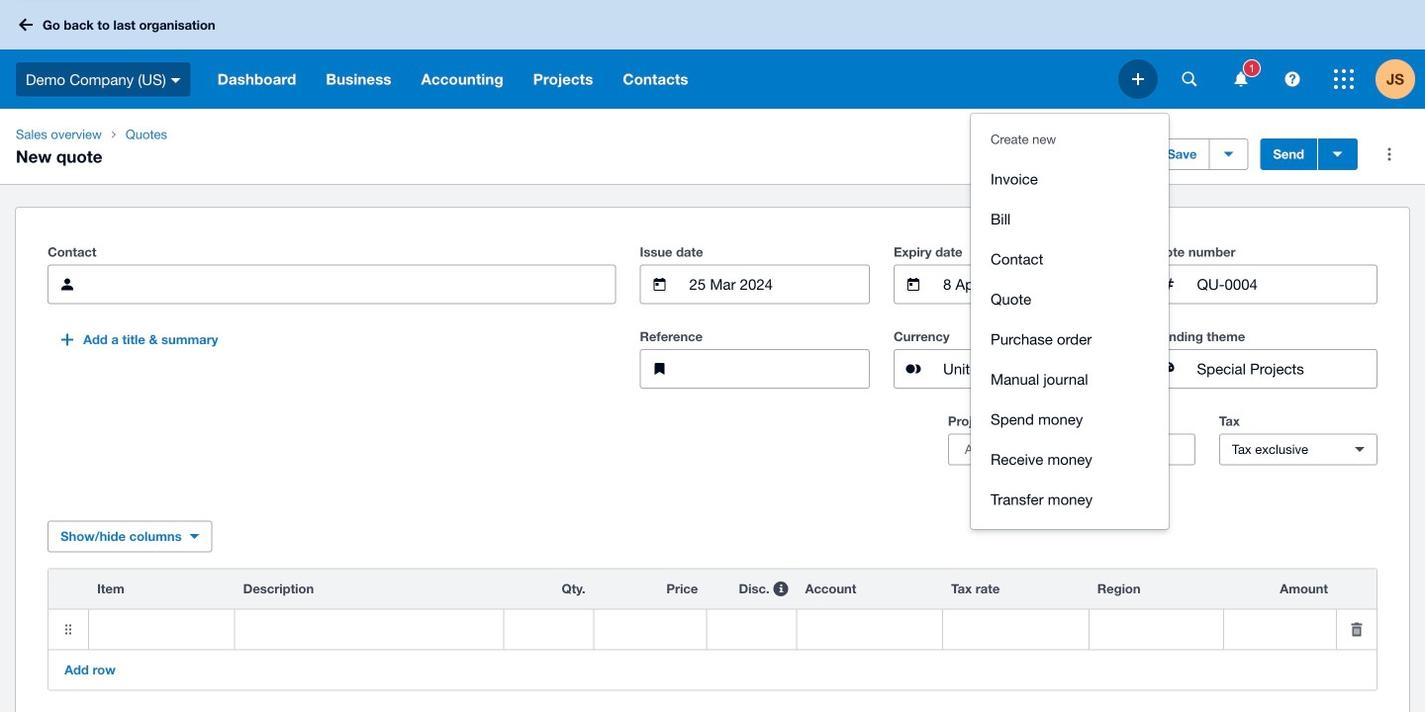 Task type: locate. For each thing, give the bounding box(es) containing it.
remove row image
[[1338, 610, 1377, 650]]

create new group
[[971, 149, 1169, 530]]

None field
[[95, 266, 615, 303], [688, 266, 869, 303], [942, 266, 1123, 303], [1196, 350, 1377, 388], [89, 610, 234, 650], [504, 610, 594, 650], [595, 610, 706, 650], [707, 610, 797, 650], [798, 610, 943, 650], [944, 610, 1089, 650], [1090, 610, 1224, 650], [1225, 610, 1337, 650], [95, 266, 615, 303], [688, 266, 869, 303], [942, 266, 1123, 303], [1196, 350, 1377, 388], [89, 610, 234, 650], [504, 610, 594, 650], [595, 610, 706, 650], [707, 610, 797, 650], [798, 610, 943, 650], [944, 610, 1089, 650], [1090, 610, 1224, 650], [1225, 610, 1337, 650]]

svg image
[[1183, 72, 1198, 87]]

list box
[[971, 114, 1169, 530]]

banner
[[0, 0, 1426, 530]]

svg image
[[19, 18, 33, 31], [1335, 69, 1354, 89], [1235, 72, 1248, 87], [1286, 72, 1300, 87], [1133, 73, 1145, 85], [171, 78, 181, 83]]

None text field
[[1196, 266, 1377, 303], [688, 350, 869, 388], [235, 610, 503, 650], [1196, 266, 1377, 303], [688, 350, 869, 388], [235, 610, 503, 650]]



Task type: vqa. For each thing, say whether or not it's contained in the screenshot.
LIST BOX at right
yes



Task type: describe. For each thing, give the bounding box(es) containing it.
overflow menu image
[[1370, 135, 1410, 174]]

line items element
[[48, 569, 1378, 692]]

drag handle image
[[49, 610, 88, 650]]



